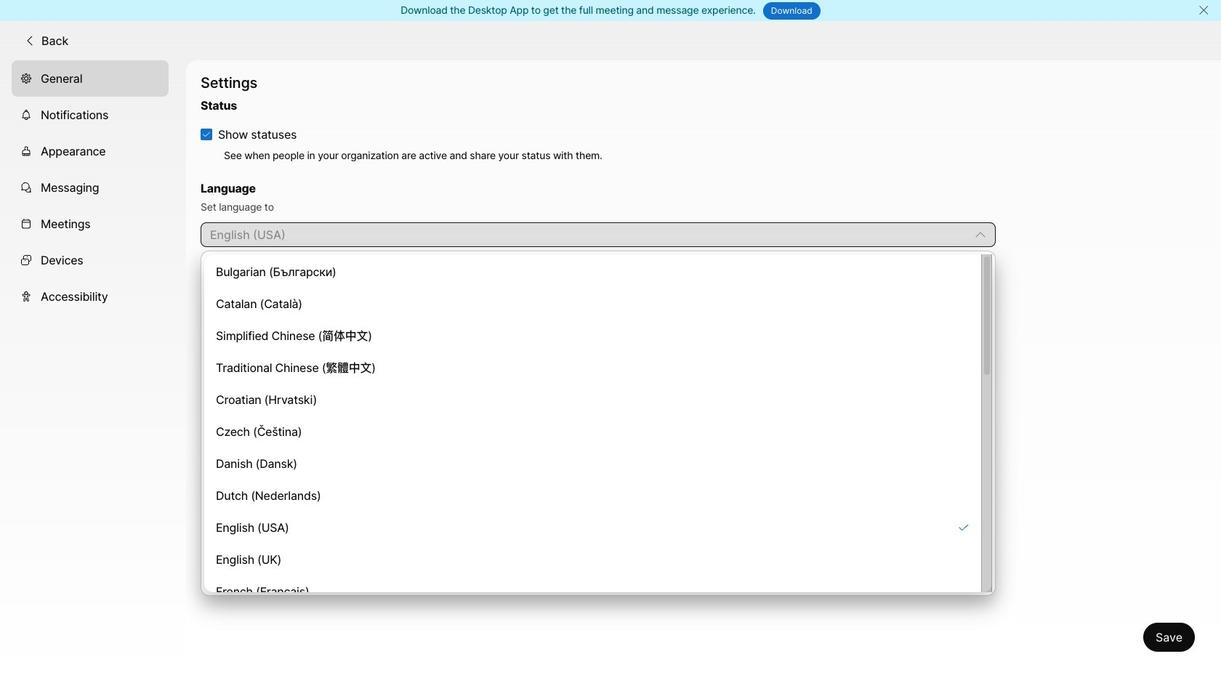 Task type: describe. For each thing, give the bounding box(es) containing it.
general tab
[[12, 60, 169, 96]]

settings navigation
[[0, 60, 186, 675]]

messaging tab
[[12, 169, 169, 205]]



Task type: vqa. For each thing, say whether or not it's contained in the screenshot.
navigation
no



Task type: locate. For each thing, give the bounding box(es) containing it.
notifications tab
[[12, 96, 169, 133]]

cancel_16 image
[[1198, 4, 1210, 16]]

devices tab
[[12, 242, 169, 278]]

appearance tab
[[12, 133, 169, 169]]

accessibility tab
[[12, 278, 169, 314]]

option
[[207, 513, 979, 542]]

meetings tab
[[12, 205, 169, 242]]

list box
[[204, 254, 993, 606]]



